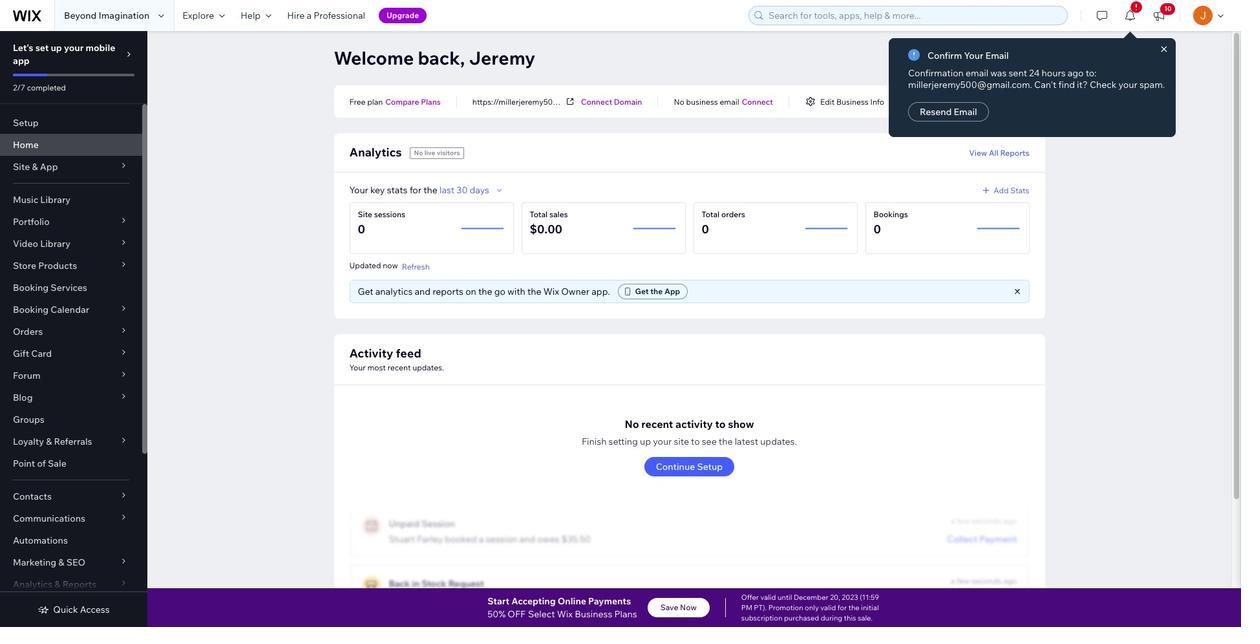 Task type: locate. For each thing, give the bounding box(es) containing it.
app inside button
[[664, 286, 680, 296]]

1 seconds from the top
[[971, 516, 1002, 526]]

1 horizontal spatial reports
[[1000, 148, 1029, 157]]

0 down total orders
[[702, 222, 709, 237]]

plans inside start accepting online payments 50% off select wix business plans
[[614, 608, 637, 620]]

0 horizontal spatial no
[[414, 149, 423, 157]]

setup down the see
[[697, 461, 723, 473]]

0 vertical spatial no
[[674, 97, 684, 106]]

your left 'site'
[[653, 436, 672, 447]]

set
[[35, 42, 49, 54]]

the right with
[[527, 286, 541, 297]]

stats
[[1011, 185, 1029, 195]]

0 horizontal spatial email
[[720, 97, 739, 106]]

2 few from the top
[[957, 576, 970, 586]]

0 vertical spatial business
[[836, 97, 869, 106]]

1 vertical spatial reports
[[62, 579, 96, 590]]

analytics for analytics & reports
[[13, 579, 52, 590]]

1 horizontal spatial email
[[986, 50, 1009, 61]]

and left owes
[[519, 533, 535, 545]]

total
[[530, 209, 548, 219], [702, 209, 720, 219]]

0 vertical spatial valid
[[760, 593, 776, 602]]

2 vertical spatial ago
[[1003, 576, 1017, 586]]

1 library from the top
[[40, 194, 71, 206]]

it?
[[1077, 79, 1088, 91]]

ago inside confirmation email was sent 24 hours ago to: millerjeremy500@gmail.com. can't find it? check your spam.
[[1068, 67, 1084, 79]]

0 vertical spatial email
[[986, 50, 1009, 61]]

1 horizontal spatial total
[[702, 209, 720, 219]]

0 vertical spatial ago
[[1068, 67, 1084, 79]]

valid up the during
[[821, 603, 836, 612]]

a few seconds ago for back in stock request
[[951, 576, 1017, 586]]

3 0 from the left
[[874, 222, 881, 237]]

2 seconds from the top
[[971, 576, 1002, 586]]

plans down payments
[[614, 608, 637, 620]]

1 vertical spatial a few seconds ago
[[951, 576, 1017, 586]]

sidebar element
[[0, 31, 147, 627]]

0 vertical spatial seconds
[[971, 516, 1002, 526]]

0 vertical spatial plans
[[421, 97, 441, 106]]

save
[[660, 602, 678, 612]]

business
[[836, 97, 869, 106], [575, 608, 612, 620]]

your inside confirmation email was sent 24 hours ago to: millerjeremy500@gmail.com. can't find it? check your spam.
[[1119, 79, 1138, 91]]

seconds for back in stock request
[[971, 576, 1002, 586]]

plans right compare
[[421, 97, 441, 106]]

hours
[[1042, 67, 1066, 79]]

2 a few seconds ago from the top
[[951, 576, 1017, 586]]

2 horizontal spatial site
[[1016, 50, 1033, 62]]

valid up pt).
[[760, 593, 776, 602]]

email inside confirmation email was sent 24 hours ago to: millerjeremy500@gmail.com. can't find it? check your spam.
[[966, 67, 989, 79]]

orders button
[[0, 321, 142, 343]]

2 vertical spatial your
[[349, 363, 366, 372]]

library inside 'link'
[[40, 194, 71, 206]]

forum
[[13, 370, 40, 381]]

the right app.
[[650, 286, 663, 296]]

0 horizontal spatial reports
[[62, 579, 96, 590]]

last 30 days button
[[440, 184, 505, 196]]

1 vertical spatial your
[[349, 184, 368, 196]]

0 horizontal spatial app
[[40, 161, 58, 173]]

1 few from the top
[[957, 516, 970, 526]]

to left the see
[[691, 436, 700, 447]]

booking down store
[[13, 282, 49, 293]]

up
[[51, 42, 62, 54], [640, 436, 651, 447]]

recent inside activity feed your most recent updates.
[[388, 363, 411, 372]]

visitors
[[437, 149, 460, 157]]

site sessions
[[358, 209, 405, 219]]

collect payment button
[[947, 533, 1017, 545]]

analytics for analytics
[[349, 145, 402, 160]]

sales
[[549, 209, 568, 219]]

total left orders
[[702, 209, 720, 219]]

the right the see
[[719, 436, 733, 447]]

0 vertical spatial your
[[64, 42, 84, 54]]

1 horizontal spatial 0
[[702, 222, 709, 237]]

the up this
[[849, 603, 860, 612]]

2 total from the left
[[702, 209, 720, 219]]

recent left activity
[[641, 418, 673, 431]]

setup inside sidebar element
[[13, 117, 39, 129]]

1 vertical spatial for
[[838, 603, 847, 612]]

beyond
[[64, 10, 97, 21]]

0 vertical spatial app
[[40, 161, 58, 173]]

reports down 'seo'
[[62, 579, 96, 590]]

1 horizontal spatial setup
[[697, 461, 723, 473]]

2 vertical spatial site
[[358, 209, 372, 219]]

setup up home
[[13, 117, 39, 129]]

site up sent at the top
[[1016, 50, 1033, 62]]

1 horizontal spatial site
[[358, 209, 372, 219]]

1 vertical spatial ago
[[1003, 516, 1017, 526]]

app for get the app
[[664, 286, 680, 296]]

1 total from the left
[[530, 209, 548, 219]]

seconds up 'collect payment'
[[971, 516, 1002, 526]]

0 horizontal spatial valid
[[760, 593, 776, 602]]

edit left info
[[820, 97, 835, 106]]

updates. inside activity feed your most recent updates.
[[413, 363, 444, 372]]

0 horizontal spatial your
[[64, 42, 84, 54]]

a few seconds ago up 'collect payment'
[[951, 516, 1017, 526]]

ago left to:
[[1068, 67, 1084, 79]]

access
[[80, 604, 110, 615]]

0 horizontal spatial 0
[[358, 222, 365, 237]]

1 horizontal spatial recent
[[641, 418, 673, 431]]

no inside no recent activity to show finish setting up your site to see the latest updates.
[[625, 418, 639, 431]]

view all reports
[[969, 148, 1029, 157]]

0 vertical spatial reports
[[1000, 148, 1029, 157]]

0 horizontal spatial business
[[575, 608, 612, 620]]

connect
[[581, 97, 612, 106], [742, 97, 773, 106]]

your left "spam." on the right top of page
[[1119, 79, 1138, 91]]

0 vertical spatial a few seconds ago
[[951, 516, 1017, 526]]

2 vertical spatial no
[[625, 418, 639, 431]]

0 horizontal spatial edit
[[820, 97, 835, 106]]

1 horizontal spatial email
[[966, 67, 989, 79]]

no left live
[[414, 149, 423, 157]]

booking up orders
[[13, 304, 49, 315]]

a few seconds ago down 'collect payment'
[[951, 576, 1017, 586]]

your inside let's set up your mobile app
[[64, 42, 84, 54]]

& right loyalty
[[46, 436, 52, 447]]

0 vertical spatial few
[[957, 516, 970, 526]]

1 vertical spatial no
[[414, 149, 423, 157]]

1 horizontal spatial get
[[635, 286, 649, 296]]

up right set
[[51, 42, 62, 54]]

2 vertical spatial your
[[653, 436, 672, 447]]

1 vertical spatial few
[[957, 576, 970, 586]]

1 horizontal spatial up
[[640, 436, 651, 447]]

connect left domain
[[581, 97, 612, 106]]

your left mobile
[[64, 42, 84, 54]]

no for recent
[[625, 418, 639, 431]]

0 horizontal spatial updates.
[[413, 363, 444, 372]]

groups
[[13, 414, 44, 425]]

1 vertical spatial updates.
[[760, 436, 797, 447]]

portfolio
[[13, 216, 50, 228]]

store products button
[[0, 255, 142, 277]]

and left reports
[[415, 286, 431, 297]]

0 horizontal spatial site
[[13, 161, 30, 173]]

finish
[[582, 436, 607, 447]]

0 vertical spatial library
[[40, 194, 71, 206]]

library up portfolio dropdown button at the top of the page
[[40, 194, 71, 206]]

of
[[37, 458, 46, 469]]

1 vertical spatial analytics
[[13, 579, 52, 590]]

wix inside start accepting online payments 50% off select wix business plans
[[557, 608, 573, 620]]

(11:59
[[860, 593, 879, 602]]

total up $0.00
[[530, 209, 548, 219]]

site inside dropdown button
[[13, 161, 30, 173]]

analytics inside analytics & reports dropdown button
[[13, 579, 52, 590]]

0 for site
[[358, 222, 365, 237]]

a few seconds ago for unpaid session
[[951, 516, 1017, 526]]

analytics down marketing
[[13, 579, 52, 590]]

welcome
[[334, 47, 414, 69]]

2 horizontal spatial your
[[1119, 79, 1138, 91]]

few for back in stock request
[[957, 576, 970, 586]]

0 horizontal spatial analytics
[[13, 579, 52, 590]]

your right confirm
[[964, 50, 984, 61]]

1 horizontal spatial and
[[519, 533, 535, 545]]

edit up was
[[997, 50, 1014, 62]]

continue setup
[[656, 461, 723, 473]]

mobile
[[86, 42, 115, 54]]

email down confirm your email
[[966, 67, 989, 79]]

point
[[13, 458, 35, 469]]

1 vertical spatial plans
[[614, 608, 637, 620]]

seo
[[66, 557, 85, 568]]

1 horizontal spatial app
[[664, 286, 680, 296]]

2 horizontal spatial 0
[[874, 222, 881, 237]]

off
[[508, 608, 526, 620]]

0 for total
[[702, 222, 709, 237]]

1 connect from the left
[[581, 97, 612, 106]]

this
[[844, 613, 856, 623]]

until
[[778, 593, 792, 602]]

site & app button
[[0, 156, 142, 178]]

1 vertical spatial your
[[1119, 79, 1138, 91]]

your left key
[[349, 184, 368, 196]]

loyalty & referrals
[[13, 436, 92, 447]]

edit inside button
[[820, 97, 835, 106]]

1 vertical spatial edit
[[820, 97, 835, 106]]

1 vertical spatial to
[[691, 436, 700, 447]]

0 vertical spatial booking
[[13, 282, 49, 293]]

few down collect
[[957, 576, 970, 586]]

1 vertical spatial business
[[575, 608, 612, 620]]

1 vertical spatial up
[[640, 436, 651, 447]]

0 vertical spatial updates.
[[413, 363, 444, 372]]

business
[[686, 97, 718, 106]]

seconds
[[971, 516, 1002, 526], [971, 576, 1002, 586]]

0 vertical spatial up
[[51, 42, 62, 54]]

0 horizontal spatial recent
[[388, 363, 411, 372]]

for down the 20,
[[838, 603, 847, 612]]

no left "business"
[[674, 97, 684, 106]]

get down 'updated'
[[358, 286, 373, 297]]

0 vertical spatial your
[[964, 50, 984, 61]]

0 horizontal spatial and
[[415, 286, 431, 297]]

analytics
[[349, 145, 402, 160], [13, 579, 52, 590]]

no up the setting
[[625, 418, 639, 431]]

1 horizontal spatial plans
[[614, 608, 637, 620]]

library up products
[[40, 238, 70, 250]]

2 0 from the left
[[702, 222, 709, 237]]

1 horizontal spatial analytics
[[349, 145, 402, 160]]

0 vertical spatial setup
[[13, 117, 39, 129]]

sale
[[48, 458, 66, 469]]

0 vertical spatial email
[[966, 67, 989, 79]]

1 vertical spatial valid
[[821, 603, 836, 612]]

now
[[680, 602, 697, 612]]

0 vertical spatial analytics
[[349, 145, 402, 160]]

accepting
[[511, 595, 556, 607]]

& down home
[[32, 161, 38, 173]]

start
[[488, 595, 509, 607]]

explore
[[183, 10, 214, 21]]

ago for back in stock request
[[1003, 576, 1017, 586]]

email up was
[[986, 50, 1009, 61]]

1 0 from the left
[[358, 222, 365, 237]]

recent inside no recent activity to show finish setting up your site to see the latest updates.
[[641, 418, 673, 431]]

& inside 'popup button'
[[58, 557, 64, 568]]

total for 0
[[702, 209, 720, 219]]

ago down payment
[[1003, 576, 1017, 586]]

1 vertical spatial setup
[[697, 461, 723, 473]]

booking inside popup button
[[13, 304, 49, 315]]

& for analytics
[[55, 579, 60, 590]]

1 vertical spatial booking
[[13, 304, 49, 315]]

1 horizontal spatial your
[[653, 436, 672, 447]]

activity
[[675, 418, 713, 431]]

reports right all
[[1000, 148, 1029, 157]]

0 down 'bookings'
[[874, 222, 881, 237]]

0 horizontal spatial up
[[51, 42, 62, 54]]

ago for unpaid session
[[1003, 516, 1017, 526]]

for right stats
[[410, 184, 421, 196]]

edit for edit business info
[[820, 97, 835, 106]]

hire
[[287, 10, 305, 21]]

booked
[[445, 533, 477, 545]]

0 horizontal spatial setup
[[13, 117, 39, 129]]

ago
[[1068, 67, 1084, 79], [1003, 516, 1017, 526], [1003, 576, 1017, 586]]

get inside button
[[635, 286, 649, 296]]

site down home
[[13, 161, 30, 173]]

get for get analytics and reports on the go with the wix owner app.
[[358, 286, 373, 297]]

resend
[[920, 106, 952, 118]]

marketing
[[13, 557, 56, 568]]

site & app
[[13, 161, 58, 173]]

professional
[[314, 10, 365, 21]]

2/7 completed
[[13, 83, 66, 92]]

your
[[964, 50, 984, 61], [349, 184, 368, 196], [349, 363, 366, 372]]

your key stats for the
[[349, 184, 440, 196]]

connect right "business"
[[742, 97, 773, 106]]

updates. right latest
[[760, 436, 797, 447]]

ago up payment
[[1003, 516, 1017, 526]]

few up collect
[[957, 516, 970, 526]]

the inside offer valid until december 20, 2023 (11:59 pm pt). promotion only valid for the initial subscription purchased during this sale.
[[849, 603, 860, 612]]

0 down site sessions
[[358, 222, 365, 237]]

quick
[[53, 604, 78, 615]]

continue setup button
[[644, 457, 734, 476]]

reports for analytics & reports
[[62, 579, 96, 590]]

0 vertical spatial edit
[[997, 50, 1014, 62]]

session
[[422, 518, 455, 529]]

recent down feed
[[388, 363, 411, 372]]

stuart farley booked a session and owes $35.50
[[389, 533, 591, 545]]

get
[[358, 286, 373, 297], [635, 286, 649, 296]]

blog
[[13, 392, 33, 403]]

business down payments
[[575, 608, 612, 620]]

wix left the owner
[[543, 286, 559, 297]]

get right app.
[[635, 286, 649, 296]]

no
[[674, 97, 684, 106], [414, 149, 423, 157], [625, 418, 639, 431]]

automations link
[[0, 529, 142, 551]]

see
[[702, 436, 717, 447]]

wix down online
[[557, 608, 573, 620]]

& left 'seo'
[[58, 557, 64, 568]]

few for unpaid session
[[957, 516, 970, 526]]

2 library from the top
[[40, 238, 70, 250]]

communications button
[[0, 507, 142, 529]]

1 vertical spatial app
[[664, 286, 680, 296]]

email
[[986, 50, 1009, 61], [954, 106, 977, 118]]

no for business
[[674, 97, 684, 106]]

pm
[[741, 603, 752, 612]]

50%
[[488, 608, 506, 620]]

no for live
[[414, 149, 423, 157]]

upgrade button
[[379, 8, 427, 23]]

up right the setting
[[640, 436, 651, 447]]

site
[[1016, 50, 1033, 62], [13, 161, 30, 173], [358, 209, 372, 219]]

view
[[969, 148, 987, 157]]

updates. down feed
[[413, 363, 444, 372]]

0 horizontal spatial total
[[530, 209, 548, 219]]

1 horizontal spatial edit
[[997, 50, 1014, 62]]

payments
[[588, 595, 631, 607]]

seconds down 'collect payment'
[[971, 576, 1002, 586]]

app inside dropdown button
[[40, 161, 58, 173]]

1 horizontal spatial to
[[715, 418, 726, 431]]

jeremy
[[469, 47, 535, 69]]

library for music library
[[40, 194, 71, 206]]

loyalty & referrals button
[[0, 431, 142, 453]]

1 booking from the top
[[13, 282, 49, 293]]

0 horizontal spatial plans
[[421, 97, 441, 106]]

your left most
[[349, 363, 366, 372]]

1 vertical spatial recent
[[641, 418, 673, 431]]

& down marketing & seo
[[55, 579, 60, 590]]

1 horizontal spatial connect
[[742, 97, 773, 106]]

1 a few seconds ago from the top
[[951, 516, 1017, 526]]

1 horizontal spatial updates.
[[760, 436, 797, 447]]

email down millerjeremy500@gmail.com.
[[954, 106, 977, 118]]

1 horizontal spatial business
[[836, 97, 869, 106]]

library inside dropdown button
[[40, 238, 70, 250]]

let's set up your mobile app
[[13, 42, 115, 67]]

0 vertical spatial recent
[[388, 363, 411, 372]]

business left info
[[836, 97, 869, 106]]

0 horizontal spatial for
[[410, 184, 421, 196]]

on
[[466, 286, 476, 297]]

reports inside button
[[1000, 148, 1029, 157]]

reports inside dropdown button
[[62, 579, 96, 590]]

2 booking from the top
[[13, 304, 49, 315]]

gift card button
[[0, 343, 142, 365]]

site left sessions
[[358, 209, 372, 219]]

1 horizontal spatial for
[[838, 603, 847, 612]]

1 vertical spatial library
[[40, 238, 70, 250]]

a right hire
[[307, 10, 312, 21]]

to left show
[[715, 418, 726, 431]]

contacts
[[13, 491, 52, 502]]

0 horizontal spatial email
[[954, 106, 977, 118]]

help
[[241, 10, 261, 21]]

marketing & seo
[[13, 557, 85, 568]]

analytics up key
[[349, 145, 402, 160]]

confirmation email was sent 24 hours ago to: millerjeremy500@gmail.com. can't find it? check your spam.
[[908, 67, 1165, 91]]

email right "business"
[[720, 97, 739, 106]]

10
[[1164, 5, 1172, 13]]



Task type: vqa. For each thing, say whether or not it's contained in the screenshot.
UPDATES.
yes



Task type: describe. For each thing, give the bounding box(es) containing it.
0 vertical spatial to
[[715, 418, 726, 431]]

& for site
[[32, 161, 38, 173]]

most
[[367, 363, 386, 372]]

updated now refresh
[[349, 261, 430, 271]]

imagination
[[99, 10, 150, 21]]

card
[[31, 348, 52, 359]]

stats
[[387, 184, 408, 196]]

app for site & app
[[40, 161, 58, 173]]

home link
[[0, 134, 142, 156]]

the right on in the left of the page
[[478, 286, 492, 297]]

contacts button
[[0, 485, 142, 507]]

app
[[13, 55, 30, 67]]

up inside let's set up your mobile app
[[51, 42, 62, 54]]

library for video library
[[40, 238, 70, 250]]

site for site & app
[[13, 161, 30, 173]]

setup inside button
[[697, 461, 723, 473]]

0 vertical spatial for
[[410, 184, 421, 196]]

site for site sessions
[[358, 209, 372, 219]]

booking services link
[[0, 277, 142, 299]]

a down collect
[[951, 576, 955, 586]]

live
[[424, 149, 435, 157]]

2 connect from the left
[[742, 97, 773, 106]]

select
[[528, 608, 555, 620]]

site
[[674, 436, 689, 447]]

activity feed your most recent updates.
[[349, 346, 444, 372]]

start accepting online payments 50% off select wix business plans
[[488, 595, 637, 620]]

reports for view all reports
[[1000, 148, 1029, 157]]

activity
[[349, 346, 393, 361]]

1 vertical spatial and
[[519, 533, 535, 545]]

0 vertical spatial wix
[[543, 286, 559, 297]]

2/7
[[13, 83, 25, 92]]

business inside edit business info button
[[836, 97, 869, 106]]

the left last
[[424, 184, 437, 196]]

offer
[[741, 593, 759, 602]]

subscription
[[741, 613, 782, 623]]

add
[[994, 185, 1009, 195]]

video
[[13, 238, 38, 250]]

booking for booking calendar
[[13, 304, 49, 315]]

total for $0.00
[[530, 209, 548, 219]]

domain
[[614, 97, 642, 106]]

gift
[[13, 348, 29, 359]]

now
[[383, 261, 398, 270]]

days
[[470, 184, 489, 196]]

edit site link
[[974, 47, 1045, 66]]

add stats button
[[980, 184, 1029, 196]]

your inside no recent activity to show finish setting up your site to see the latest updates.
[[653, 436, 672, 447]]

reports
[[433, 286, 463, 297]]

30
[[457, 184, 468, 196]]

sessions
[[374, 209, 405, 219]]

beyond imagination
[[64, 10, 150, 21]]

up inside no recent activity to show finish setting up your site to see the latest updates.
[[640, 436, 651, 447]]

confirm your email
[[928, 50, 1009, 61]]

get the app button
[[618, 284, 688, 299]]

Search for tools, apps, help & more... field
[[765, 6, 1063, 25]]

the inside button
[[650, 286, 663, 296]]

compare
[[385, 97, 419, 106]]

december
[[794, 593, 829, 602]]

latest
[[735, 436, 758, 447]]

seconds for unpaid session
[[971, 516, 1002, 526]]

1 vertical spatial email
[[720, 97, 739, 106]]

& for loyalty
[[46, 436, 52, 447]]

music library link
[[0, 189, 142, 211]]

point of sale link
[[0, 453, 142, 474]]

feed
[[396, 346, 421, 361]]

get for get the app
[[635, 286, 649, 296]]

0 horizontal spatial to
[[691, 436, 700, 447]]

0 vertical spatial site
[[1016, 50, 1033, 62]]

stuart
[[389, 533, 415, 545]]

plan
[[367, 97, 383, 106]]

owes
[[537, 533, 559, 545]]

app.
[[592, 286, 610, 297]]

24
[[1029, 67, 1040, 79]]

edit for edit site
[[997, 50, 1014, 62]]

home
[[13, 139, 39, 151]]

help button
[[233, 0, 279, 31]]

0 vertical spatial and
[[415, 286, 431, 297]]

your inside activity feed your most recent updates.
[[349, 363, 366, 372]]

collect
[[947, 533, 977, 545]]

& for marketing
[[58, 557, 64, 568]]

resend email
[[920, 106, 977, 118]]

online
[[558, 595, 586, 607]]

communications
[[13, 513, 85, 524]]

with
[[507, 286, 525, 297]]

products
[[38, 260, 77, 272]]

unpaid
[[389, 518, 420, 529]]

the inside no recent activity to show finish setting up your site to see the latest updates.
[[719, 436, 733, 447]]

services
[[51, 282, 87, 293]]

owner
[[561, 286, 590, 297]]

back in stock request
[[389, 578, 484, 590]]

all
[[989, 148, 999, 157]]

orders
[[721, 209, 745, 219]]

get the app
[[635, 286, 680, 296]]

a left session
[[479, 533, 484, 545]]

1 horizontal spatial valid
[[821, 603, 836, 612]]

updates. inside no recent activity to show finish setting up your site to see the latest updates.
[[760, 436, 797, 447]]

quick access
[[53, 604, 110, 615]]

analytics & reports
[[13, 579, 96, 590]]

a up collect
[[951, 516, 955, 526]]

key
[[370, 184, 385, 196]]

sent
[[1009, 67, 1027, 79]]

promotion
[[768, 603, 803, 612]]

to:
[[1086, 67, 1097, 79]]

business inside start accepting online payments 50% off select wix business plans
[[575, 608, 612, 620]]

automations
[[13, 535, 68, 546]]

request
[[448, 578, 484, 590]]

find
[[1059, 79, 1075, 91]]

view all reports button
[[969, 147, 1029, 158]]

store
[[13, 260, 36, 272]]

save now
[[660, 602, 697, 612]]

loyalty
[[13, 436, 44, 447]]

for inside offer valid until december 20, 2023 (11:59 pm pt). promotion only valid for the initial subscription purchased during this sale.
[[838, 603, 847, 612]]

save now button
[[648, 598, 710, 617]]

booking services
[[13, 282, 87, 293]]

booking for booking services
[[13, 282, 49, 293]]

booking calendar
[[13, 304, 89, 315]]

connect domain link
[[581, 96, 642, 107]]

orders
[[13, 326, 43, 337]]

hire a professional link
[[279, 0, 373, 31]]



